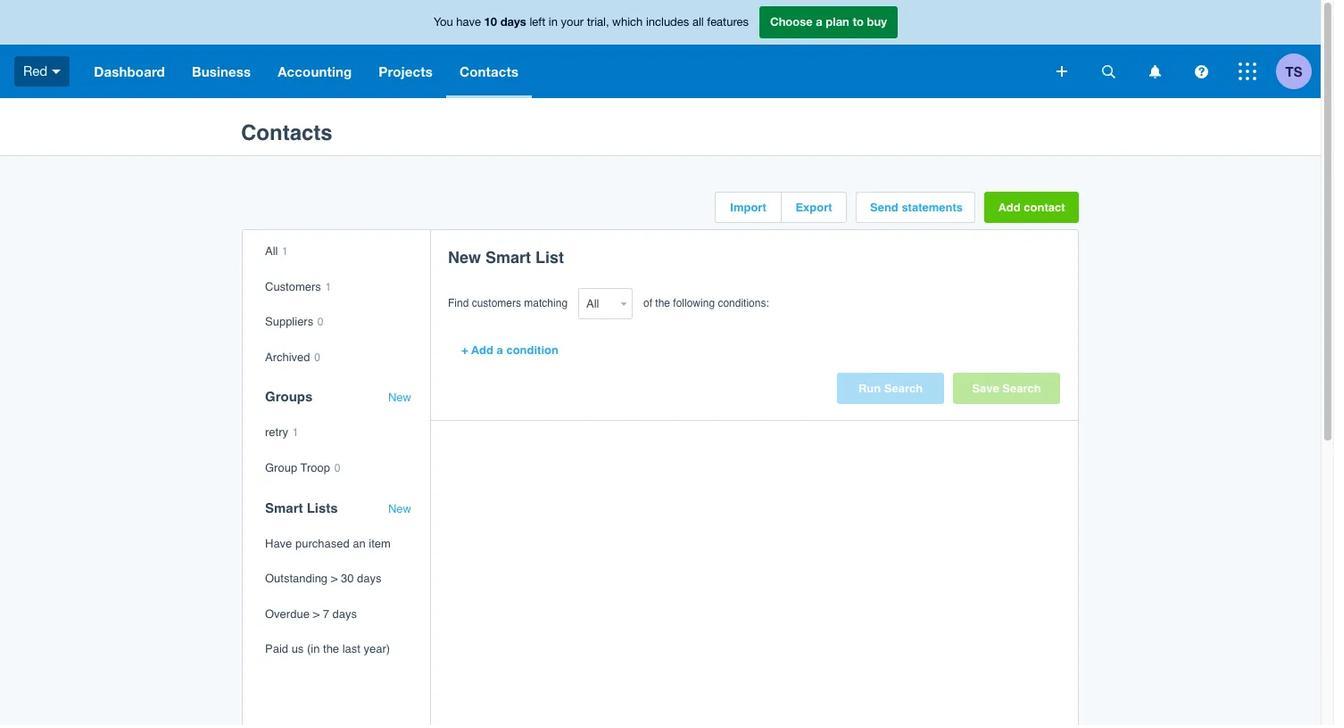 Task type: describe. For each thing, give the bounding box(es) containing it.
archived
[[265, 351, 310, 364]]

have
[[456, 15, 481, 29]]

1 for groups
[[293, 427, 298, 440]]

1 inside all 1
[[282, 246, 288, 258]]

1 for all
[[325, 281, 331, 293]]

send
[[870, 201, 899, 214]]

groups
[[265, 390, 313, 405]]

7
[[323, 608, 329, 621]]

you have 10 days left in your trial, which includes all features
[[434, 15, 749, 29]]

business button
[[179, 45, 264, 98]]

of the following conditions:
[[644, 297, 769, 310]]

0 for archived
[[314, 352, 320, 364]]

0 horizontal spatial svg image
[[1195, 65, 1208, 78]]

contacts button
[[446, 45, 532, 98]]

30
[[341, 572, 354, 586]]

add inside button
[[471, 344, 494, 357]]

to
[[853, 15, 864, 29]]

of
[[644, 297, 653, 310]]

outstanding
[[265, 572, 328, 586]]

you
[[434, 15, 453, 29]]

new for new link associated with groups
[[388, 391, 412, 405]]

add contact button
[[985, 192, 1079, 223]]

group
[[265, 462, 297, 475]]

new smart list
[[448, 248, 564, 267]]

suppliers 0
[[265, 315, 324, 329]]

suppliers
[[265, 315, 314, 329]]

search for save search
[[1003, 382, 1042, 396]]

search for run search
[[885, 382, 923, 396]]

All text field
[[579, 288, 617, 320]]

purchased
[[295, 537, 350, 550]]

paid us (in the last year)
[[265, 643, 390, 657]]

days for 10
[[501, 15, 527, 29]]

which
[[613, 15, 643, 29]]

all
[[693, 15, 704, 29]]

in
[[549, 15, 558, 29]]

features
[[707, 15, 749, 29]]

following
[[673, 297, 715, 310]]

svg image inside red popup button
[[52, 69, 61, 74]]

1 horizontal spatial the
[[656, 297, 671, 310]]

> for outstanding
[[331, 572, 338, 586]]

condition
[[507, 344, 559, 357]]

customers
[[265, 280, 321, 293]]

buy
[[867, 15, 887, 29]]

customers
[[472, 297, 521, 310]]

year)
[[364, 643, 390, 657]]

outstanding > 30 days
[[265, 572, 382, 586]]

group troop 0
[[265, 462, 340, 475]]

left
[[530, 15, 546, 29]]

overdue > 7 days
[[265, 608, 357, 621]]

new link for groups
[[388, 391, 412, 405]]

have
[[265, 537, 292, 550]]

projects button
[[365, 45, 446, 98]]

last
[[343, 643, 361, 657]]

us
[[292, 643, 304, 657]]

find
[[448, 297, 469, 310]]

paid
[[265, 643, 288, 657]]

retry 1
[[265, 426, 298, 440]]

+
[[462, 344, 468, 357]]

(in
[[307, 643, 320, 657]]

troop
[[301, 462, 330, 475]]

red
[[23, 63, 48, 78]]

list
[[536, 248, 564, 267]]

matching
[[524, 297, 568, 310]]

plan
[[826, 15, 850, 29]]

> for overdue
[[313, 608, 320, 621]]

new for smart lists's new link
[[388, 502, 412, 516]]

item
[[369, 537, 391, 550]]

customers 1
[[265, 280, 331, 293]]

0 for suppliers
[[318, 316, 324, 329]]



Task type: locate. For each thing, give the bounding box(es) containing it.
> left 7
[[313, 608, 320, 621]]

all
[[265, 245, 278, 258]]

run search button
[[837, 373, 945, 404]]

business
[[192, 63, 251, 79]]

retry
[[265, 426, 288, 440]]

2 vertical spatial new
[[388, 502, 412, 516]]

0 vertical spatial the
[[656, 297, 671, 310]]

0 right suppliers
[[318, 316, 324, 329]]

2 vertical spatial days
[[333, 608, 357, 621]]

1 horizontal spatial add
[[999, 201, 1021, 214]]

1 vertical spatial the
[[323, 643, 339, 657]]

1 horizontal spatial contacts
[[460, 63, 519, 79]]

contacts down accounting popup button
[[241, 121, 333, 146]]

search right run
[[885, 382, 923, 396]]

days right 30
[[357, 572, 382, 586]]

0 horizontal spatial the
[[323, 643, 339, 657]]

days for 7
[[333, 608, 357, 621]]

1 search from the left
[[885, 382, 923, 396]]

smart
[[486, 248, 531, 267], [265, 500, 303, 516]]

a left plan
[[816, 15, 823, 29]]

1 vertical spatial a
[[497, 344, 503, 357]]

0 vertical spatial >
[[331, 572, 338, 586]]

1 right all
[[282, 246, 288, 258]]

1 vertical spatial new
[[388, 391, 412, 405]]

0 right troop
[[334, 462, 340, 475]]

an
[[353, 537, 366, 550]]

1 right retry on the bottom of the page
[[293, 427, 298, 440]]

0 inside group troop 0
[[334, 462, 340, 475]]

0 horizontal spatial contacts
[[241, 121, 333, 146]]

trial,
[[587, 15, 609, 29]]

0 horizontal spatial a
[[497, 344, 503, 357]]

new link for smart lists
[[388, 502, 412, 516]]

0
[[318, 316, 324, 329], [314, 352, 320, 364], [334, 462, 340, 475]]

search
[[885, 382, 923, 396], [1003, 382, 1042, 396]]

new link
[[388, 391, 412, 405], [388, 502, 412, 516]]

lists
[[307, 500, 338, 516]]

a left condition
[[497, 344, 503, 357]]

svg image
[[1102, 65, 1116, 78], [1150, 65, 1161, 78], [1057, 66, 1068, 77], [52, 69, 61, 74]]

banner
[[0, 0, 1321, 98]]

run search
[[859, 382, 923, 396]]

save search button
[[954, 373, 1061, 404]]

1 vertical spatial days
[[357, 572, 382, 586]]

1 horizontal spatial smart
[[486, 248, 531, 267]]

import
[[731, 201, 767, 214]]

add right +
[[471, 344, 494, 357]]

export
[[796, 201, 833, 214]]

ts button
[[1277, 45, 1321, 98]]

0 vertical spatial a
[[816, 15, 823, 29]]

save search
[[973, 382, 1042, 396]]

days
[[501, 15, 527, 29], [357, 572, 382, 586], [333, 608, 357, 621]]

0 horizontal spatial >
[[313, 608, 320, 621]]

new for new smart list
[[448, 248, 481, 267]]

2 new link from the top
[[388, 502, 412, 516]]

smart lists
[[265, 500, 338, 516]]

0 vertical spatial 0
[[318, 316, 324, 329]]

red button
[[0, 45, 81, 98]]

your
[[561, 15, 584, 29]]

0 inside archived 0
[[314, 352, 320, 364]]

projects
[[379, 63, 433, 79]]

send statements
[[870, 201, 963, 214]]

1 vertical spatial add
[[471, 344, 494, 357]]

1 horizontal spatial search
[[1003, 382, 1042, 396]]

0 vertical spatial 1
[[282, 246, 288, 258]]

+ add a condition button
[[448, 335, 572, 366]]

save
[[973, 382, 1000, 396]]

+ add a condition
[[462, 344, 559, 357]]

dashboard
[[94, 63, 165, 79]]

1 vertical spatial smart
[[265, 500, 303, 516]]

2 vertical spatial 1
[[293, 427, 298, 440]]

import button
[[716, 193, 781, 222]]

a inside button
[[497, 344, 503, 357]]

0 vertical spatial new link
[[388, 391, 412, 405]]

1 horizontal spatial svg image
[[1239, 62, 1257, 80]]

accounting
[[278, 63, 352, 79]]

run
[[859, 382, 881, 396]]

a
[[816, 15, 823, 29], [497, 344, 503, 357]]

contacts down 10 on the left top
[[460, 63, 519, 79]]

smart up have
[[265, 500, 303, 516]]

includes
[[646, 15, 690, 29]]

1 vertical spatial contacts
[[241, 121, 333, 146]]

svg image
[[1239, 62, 1257, 80], [1195, 65, 1208, 78]]

dashboard link
[[81, 45, 179, 98]]

1 horizontal spatial >
[[331, 572, 338, 586]]

0 inside suppliers 0
[[318, 316, 324, 329]]

all 1
[[265, 245, 288, 258]]

smart left list
[[486, 248, 531, 267]]

1 vertical spatial >
[[313, 608, 320, 621]]

1 horizontal spatial a
[[816, 15, 823, 29]]

search inside the save search button
[[1003, 382, 1042, 396]]

0 vertical spatial contacts
[[460, 63, 519, 79]]

1
[[282, 246, 288, 258], [325, 281, 331, 293], [293, 427, 298, 440]]

new
[[448, 248, 481, 267], [388, 391, 412, 405], [388, 502, 412, 516]]

1 vertical spatial 1
[[325, 281, 331, 293]]

the right of
[[656, 297, 671, 310]]

banner containing ts
[[0, 0, 1321, 98]]

add contact
[[999, 201, 1066, 214]]

contact
[[1024, 201, 1066, 214]]

1 new link from the top
[[388, 391, 412, 405]]

overdue
[[265, 608, 310, 621]]

1 vertical spatial 0
[[314, 352, 320, 364]]

archived 0
[[265, 351, 320, 364]]

0 horizontal spatial 1
[[282, 246, 288, 258]]

0 right archived
[[314, 352, 320, 364]]

0 horizontal spatial add
[[471, 344, 494, 357]]

a inside banner
[[816, 15, 823, 29]]

search inside run search button
[[885, 382, 923, 396]]

>
[[331, 572, 338, 586], [313, 608, 320, 621]]

1 horizontal spatial 1
[[293, 427, 298, 440]]

send statements button
[[857, 193, 975, 222]]

find customers matching
[[448, 297, 568, 310]]

2 horizontal spatial 1
[[325, 281, 331, 293]]

export button
[[782, 193, 846, 222]]

1 right 'customers' at left
[[325, 281, 331, 293]]

0 vertical spatial smart
[[486, 248, 531, 267]]

days right 10 on the left top
[[501, 15, 527, 29]]

1 inside retry 1
[[293, 427, 298, 440]]

days right 7
[[333, 608, 357, 621]]

0 horizontal spatial smart
[[265, 500, 303, 516]]

days for 30
[[357, 572, 382, 586]]

contacts inside popup button
[[460, 63, 519, 79]]

choose a plan to buy
[[771, 15, 887, 29]]

have purchased an item
[[265, 537, 391, 550]]

0 vertical spatial new
[[448, 248, 481, 267]]

2 search from the left
[[1003, 382, 1042, 396]]

choose
[[771, 15, 813, 29]]

search right save
[[1003, 382, 1042, 396]]

accounting button
[[264, 45, 365, 98]]

add left contact
[[999, 201, 1021, 214]]

add inside button
[[999, 201, 1021, 214]]

conditions:
[[718, 297, 769, 310]]

1 vertical spatial new link
[[388, 502, 412, 516]]

contacts
[[460, 63, 519, 79], [241, 121, 333, 146]]

2 vertical spatial 0
[[334, 462, 340, 475]]

10
[[484, 15, 497, 29]]

> left 30
[[331, 572, 338, 586]]

the right (in
[[323, 643, 339, 657]]

0 vertical spatial add
[[999, 201, 1021, 214]]

1 inside customers 1
[[325, 281, 331, 293]]

days inside banner
[[501, 15, 527, 29]]

0 horizontal spatial search
[[885, 382, 923, 396]]

statements
[[902, 201, 963, 214]]

add
[[999, 201, 1021, 214], [471, 344, 494, 357]]

ts
[[1286, 63, 1303, 79]]

0 vertical spatial days
[[501, 15, 527, 29]]



Task type: vqa. For each thing, say whether or not it's contained in the screenshot.
Name popup button on the top of page
no



